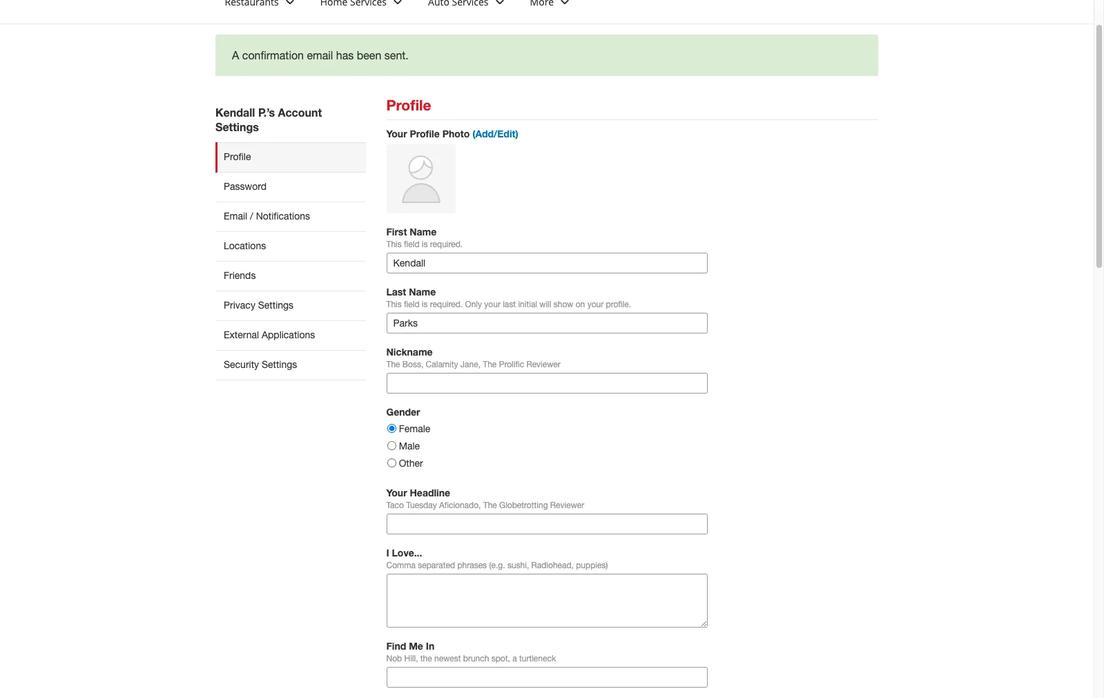Task type: describe. For each thing, give the bounding box(es) containing it.
Other radio
[[387, 459, 396, 468]]

your for your headline taco tuesday aficionado, the globetrotting reviewer
[[386, 487, 407, 498]]

business categories element
[[214, 0, 1066, 23]]

profile link
[[215, 142, 366, 172]]

privacy settings
[[224, 300, 294, 311]]

boss,
[[402, 360, 423, 369]]

a confirmation email has been sent.
[[232, 49, 409, 61]]

account
[[278, 106, 322, 119]]

email / notifications
[[224, 211, 310, 222]]

locations link
[[215, 231, 366, 261]]

initial
[[518, 300, 537, 309]]

required. for last
[[430, 300, 463, 309]]

nickname the boss, calamity jane, the prolific reviewer
[[386, 346, 560, 369]]

Find Me In text field
[[386, 667, 707, 688]]

(add/edit)
[[472, 128, 518, 139]]

gender
[[386, 406, 420, 418]]

love...
[[392, 547, 422, 559]]

First Name text field
[[386, 253, 707, 273]]

friends
[[224, 270, 256, 281]]

i love... comma separated phrases (e.g. sushi, radiohead, puppies)
[[386, 547, 608, 570]]

2 24 chevron down v2 image from the left
[[557, 0, 573, 10]]

locations
[[224, 240, 266, 251]]

confirmation
[[242, 49, 304, 61]]

privacy
[[224, 300, 255, 311]]

2 your from the left
[[587, 300, 604, 309]]

prolific
[[499, 360, 524, 369]]

1 24 chevron down v2 image from the left
[[282, 0, 298, 10]]

female
[[399, 423, 430, 434]]

external applications
[[224, 329, 315, 340]]

tuesday
[[406, 501, 437, 510]]

settings inside kendall p.'s account settings
[[215, 120, 259, 133]]

last
[[503, 300, 516, 309]]

i
[[386, 547, 389, 559]]

external
[[224, 329, 259, 340]]

Last Name text field
[[386, 313, 707, 334]]

email / notifications link
[[215, 202, 366, 231]]

I Love... text field
[[386, 574, 707, 628]]

last
[[386, 286, 406, 298]]

(e.g.
[[489, 561, 505, 570]]

turtleneck
[[519, 654, 556, 664]]

Your Headline text field
[[386, 514, 707, 534]]

has
[[336, 49, 354, 61]]

reviewer for the
[[526, 360, 560, 369]]

headline
[[410, 487, 450, 498]]

separated
[[418, 561, 455, 570]]

1 vertical spatial profile
[[410, 128, 440, 139]]

last name this field is required. only your last initial will show on your profile.
[[386, 286, 631, 309]]

the for headline
[[483, 501, 497, 510]]

calamity
[[426, 360, 458, 369]]

will
[[539, 300, 551, 309]]

password
[[224, 181, 266, 192]]

reviewer for headline
[[550, 501, 584, 510]]

notifications
[[256, 211, 310, 222]]

is for last
[[422, 300, 428, 309]]

jane,
[[460, 360, 481, 369]]

applications
[[262, 329, 315, 340]]

phrases
[[457, 561, 487, 570]]

show
[[554, 300, 573, 309]]

newest
[[434, 654, 461, 664]]

a
[[512, 654, 517, 664]]



Task type: vqa. For each thing, say whether or not it's contained in the screenshot.
Your for Your Headline Taco Tuesday Aficionado, The Globetrotting Reviewer
yes



Task type: locate. For each thing, give the bounding box(es) containing it.
1 horizontal spatial 24 chevron down v2 image
[[491, 0, 508, 10]]

field for first
[[404, 240, 419, 249]]

is for first
[[422, 240, 428, 249]]

profile down sent.
[[386, 97, 431, 114]]

sushi,
[[507, 561, 529, 570]]

in
[[426, 640, 434, 652]]

radiohead,
[[531, 561, 574, 570]]

external applications link
[[215, 320, 366, 350]]

only
[[465, 300, 482, 309]]

is inside 'last name this field is required. only your last initial will show on your profile.'
[[422, 300, 428, 309]]

photo
[[442, 128, 470, 139]]

security settings link
[[215, 350, 366, 380]]

your
[[484, 300, 500, 309], [587, 300, 604, 309]]

0 vertical spatial settings
[[215, 120, 259, 133]]

the
[[386, 360, 400, 369], [483, 360, 497, 369], [483, 501, 497, 510]]

0 vertical spatial name
[[410, 226, 437, 237]]

0 vertical spatial field
[[404, 240, 419, 249]]

this down first
[[386, 240, 402, 249]]

profile inside profile link
[[224, 151, 251, 162]]

settings down "kendall"
[[215, 120, 259, 133]]

puppies)
[[576, 561, 608, 570]]

reviewer up your headline text field
[[550, 501, 584, 510]]

male
[[399, 441, 420, 452]]

security
[[224, 359, 259, 370]]

1 horizontal spatial 24 chevron down v2 image
[[557, 0, 573, 10]]

hill,
[[404, 654, 418, 664]]

the for the
[[483, 360, 497, 369]]

friends link
[[215, 261, 366, 291]]

required. inside first name this field is required.
[[430, 240, 463, 249]]

name
[[410, 226, 437, 237], [409, 286, 436, 298]]

Male radio
[[387, 441, 396, 450]]

reviewer
[[526, 360, 560, 369], [550, 501, 584, 510]]

field down last
[[404, 300, 419, 309]]

sent.
[[384, 49, 409, 61]]

1 vertical spatial name
[[409, 286, 436, 298]]

privacy settings link
[[215, 291, 366, 320]]

2 vertical spatial settings
[[262, 359, 297, 370]]

0 vertical spatial reviewer
[[526, 360, 560, 369]]

your left last
[[484, 300, 500, 309]]

1 vertical spatial settings
[[258, 300, 294, 311]]

find
[[386, 640, 406, 652]]

0 vertical spatial is
[[422, 240, 428, 249]]

profile up password
[[224, 151, 251, 162]]

on
[[576, 300, 585, 309]]

is
[[422, 240, 428, 249], [422, 300, 428, 309]]

name inside first name this field is required.
[[410, 226, 437, 237]]

settings for privacy
[[258, 300, 294, 311]]

0 vertical spatial this
[[386, 240, 402, 249]]

nob
[[386, 654, 402, 664]]

first name this field is required.
[[386, 226, 463, 249]]

1 vertical spatial required.
[[430, 300, 463, 309]]

Nickname text field
[[386, 373, 707, 394]]

comma
[[386, 561, 416, 570]]

1 field from the top
[[404, 240, 419, 249]]

email
[[224, 211, 247, 222]]

field
[[404, 240, 419, 249], [404, 300, 419, 309]]

Female radio
[[387, 424, 396, 433]]

this down last
[[386, 300, 402, 309]]

settings up external applications
[[258, 300, 294, 311]]

name for last
[[409, 286, 436, 298]]

/
[[250, 211, 253, 222]]

profile
[[386, 97, 431, 114], [410, 128, 440, 139], [224, 151, 251, 162]]

the right jane,
[[483, 360, 497, 369]]

24 chevron down v2 image
[[282, 0, 298, 10], [557, 0, 573, 10]]

field down first
[[404, 240, 419, 249]]

1 vertical spatial reviewer
[[550, 501, 584, 510]]

profile.
[[606, 300, 631, 309]]

first
[[386, 226, 407, 237]]

(add/edit) link
[[472, 128, 518, 139]]

required. inside 'last name this field is required. only your last initial will show on your profile.'
[[430, 300, 463, 309]]

the inside your headline taco tuesday aficionado, the globetrotting reviewer
[[483, 501, 497, 510]]

2 vertical spatial profile
[[224, 151, 251, 162]]

1 horizontal spatial your
[[587, 300, 604, 309]]

required.
[[430, 240, 463, 249], [430, 300, 463, 309]]

your headline taco tuesday aficionado, the globetrotting reviewer
[[386, 487, 584, 510]]

your inside your headline taco tuesday aficionado, the globetrotting reviewer
[[386, 487, 407, 498]]

1 vertical spatial this
[[386, 300, 402, 309]]

reviewer up nickname 'text field'
[[526, 360, 560, 369]]

p.'s
[[258, 106, 275, 119]]

is inside first name this field is required.
[[422, 240, 428, 249]]

name right first
[[410, 226, 437, 237]]

this for first
[[386, 240, 402, 249]]

0 horizontal spatial 24 chevron down v2 image
[[282, 0, 298, 10]]

a
[[232, 49, 239, 61]]

globetrotting
[[499, 501, 548, 510]]

1 your from the top
[[386, 128, 407, 139]]

password link
[[215, 172, 366, 202]]

field for last
[[404, 300, 419, 309]]

field inside first name this field is required.
[[404, 240, 419, 249]]

2 your from the top
[[386, 487, 407, 498]]

1 this from the top
[[386, 240, 402, 249]]

spot,
[[491, 654, 510, 664]]

brunch
[[463, 654, 489, 664]]

this for last
[[386, 300, 402, 309]]

2 field from the top
[[404, 300, 419, 309]]

0 horizontal spatial your
[[484, 300, 500, 309]]

reviewer inside nickname the boss, calamity jane, the prolific reviewer
[[526, 360, 560, 369]]

2 24 chevron down v2 image from the left
[[491, 0, 508, 10]]

2 this from the top
[[386, 300, 402, 309]]

1 24 chevron down v2 image from the left
[[389, 0, 406, 10]]

kendall p.'s account settings
[[215, 106, 322, 133]]

the
[[420, 654, 432, 664]]

settings down applications
[[262, 359, 297, 370]]

required. for first
[[430, 240, 463, 249]]

your right 'on'
[[587, 300, 604, 309]]

1 vertical spatial field
[[404, 300, 419, 309]]

your
[[386, 128, 407, 139], [386, 487, 407, 498]]

settings for security
[[262, 359, 297, 370]]

your for your profile photo (add/edit)
[[386, 128, 407, 139]]

this
[[386, 240, 402, 249], [386, 300, 402, 309]]

the left boss,
[[386, 360, 400, 369]]

name for first
[[410, 226, 437, 237]]

the right aficionado,
[[483, 501, 497, 510]]

this inside first name this field is required.
[[386, 240, 402, 249]]

1 required. from the top
[[430, 240, 463, 249]]

reviewer inside your headline taco tuesday aficionado, the globetrotting reviewer
[[550, 501, 584, 510]]

your left photo
[[386, 128, 407, 139]]

aficionado,
[[439, 501, 481, 510]]

me
[[409, 640, 423, 652]]

nickname
[[386, 346, 433, 358]]

1 is from the top
[[422, 240, 428, 249]]

taco
[[386, 501, 404, 510]]

name inside 'last name this field is required. only your last initial will show on your profile.'
[[409, 286, 436, 298]]

1 vertical spatial is
[[422, 300, 428, 309]]

kendall
[[215, 106, 255, 119]]

your up taco
[[386, 487, 407, 498]]

settings
[[215, 120, 259, 133], [258, 300, 294, 311], [262, 359, 297, 370]]

email
[[307, 49, 333, 61]]

2 required. from the top
[[430, 300, 463, 309]]

1 your from the left
[[484, 300, 500, 309]]

profile left photo
[[410, 128, 440, 139]]

2 is from the top
[[422, 300, 428, 309]]

find me in nob hill, the newest brunch spot, a turtleneck
[[386, 640, 556, 664]]

field inside 'last name this field is required. only your last initial will show on your profile.'
[[404, 300, 419, 309]]

your profile photo (add/edit)
[[386, 128, 518, 139]]

been
[[357, 49, 381, 61]]

name right last
[[409, 286, 436, 298]]

24 chevron down v2 image
[[389, 0, 406, 10], [491, 0, 508, 10]]

1 vertical spatial your
[[386, 487, 407, 498]]

security settings
[[224, 359, 297, 370]]

0 vertical spatial profile
[[386, 97, 431, 114]]

0 horizontal spatial 24 chevron down v2 image
[[389, 0, 406, 10]]

0 vertical spatial required.
[[430, 240, 463, 249]]

0 vertical spatial your
[[386, 128, 407, 139]]

other
[[399, 458, 423, 469]]

this inside 'last name this field is required. only your last initial will show on your profile.'
[[386, 300, 402, 309]]



